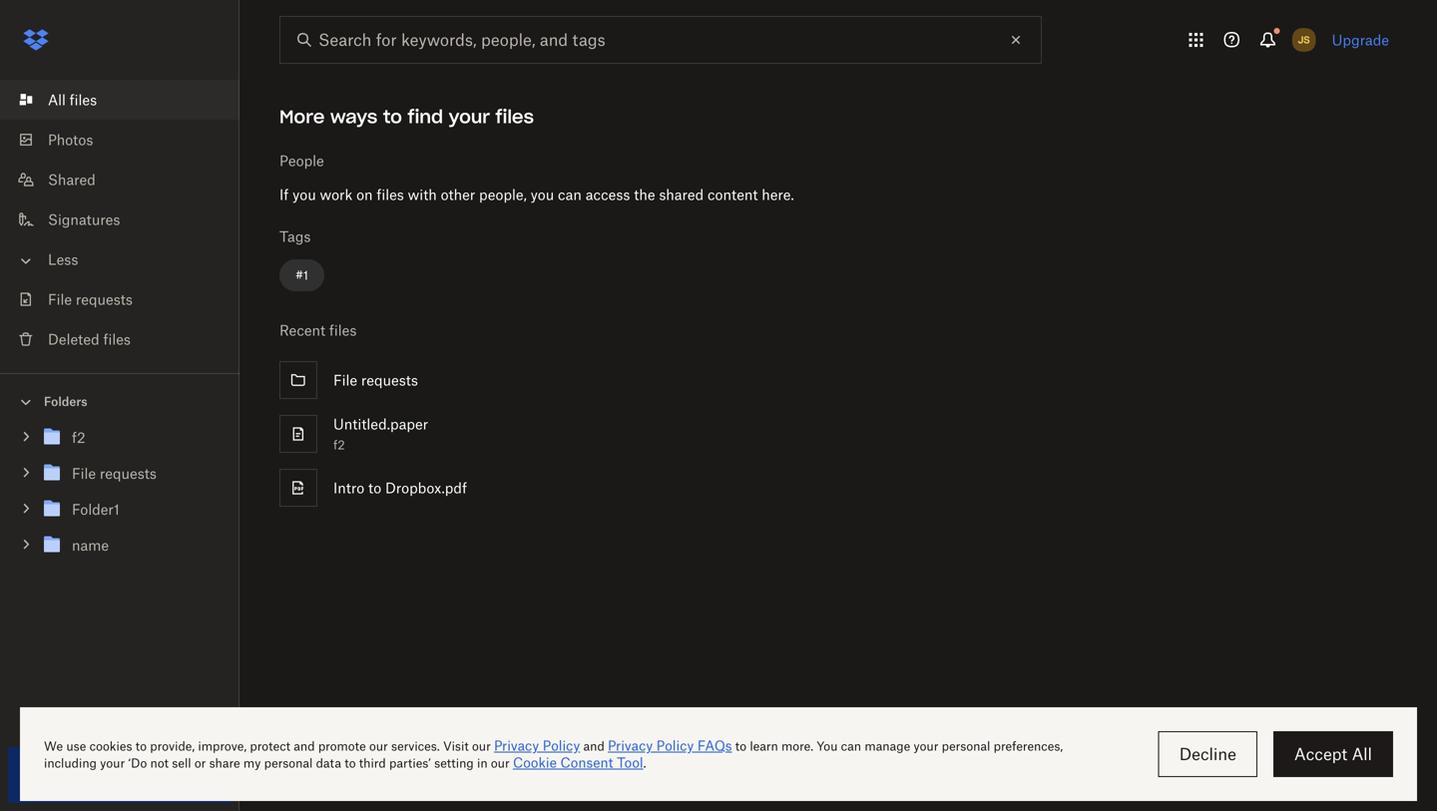 Task type: describe. For each thing, give the bounding box(es) containing it.
Search in folder "Dropbox" text field
[[318, 28, 1000, 52]]

f2 inside group
[[72, 429, 85, 446]]

file requests option
[[271, 353, 1405, 407]]

name
[[72, 537, 109, 554]]

people
[[279, 152, 324, 169]]

0 vertical spatial file requests link
[[16, 279, 240, 319]]

file inside list
[[48, 291, 72, 308]]

f2 link
[[40, 425, 224, 452]]

recent files
[[279, 322, 357, 339]]

the
[[634, 186, 655, 203]]

2 you from the left
[[531, 186, 554, 203]]

folders button
[[0, 386, 240, 416]]

folder1
[[72, 501, 120, 518]]

explore free features
[[60, 760, 162, 772]]

files right "on"
[[377, 186, 404, 203]]

folder1 link
[[40, 497, 224, 523]]

untitled.paper f2
[[333, 416, 428, 453]]

untitled.paper option
[[271, 407, 1405, 461]]

intro to dropbox.pdf
[[333, 480, 467, 497]]

file requests inside list
[[48, 291, 133, 308]]

to inside option
[[368, 480, 381, 497]]

more
[[279, 105, 325, 128]]

untitled.paper
[[333, 416, 428, 433]]

can
[[558, 186, 582, 203]]

find
[[408, 105, 443, 128]]

file inside option
[[333, 372, 357, 389]]

folders
[[44, 394, 87, 409]]

quota usage image
[[20, 760, 52, 791]]

deleted files link
[[16, 319, 240, 359]]

intro to dropbox.pdf option
[[271, 461, 1405, 515]]

work
[[320, 186, 353, 203]]

file requests inside option
[[333, 372, 418, 389]]

shared
[[48, 171, 96, 188]]

less
[[48, 251, 78, 268]]

on
[[356, 186, 373, 203]]

shared link
[[16, 160, 240, 200]]

recent
[[279, 322, 325, 339]]

requests inside list
[[76, 291, 133, 308]]

quota usage element
[[20, 760, 52, 791]]

f2 inside untitled.paper f2
[[333, 438, 345, 453]]

all files
[[48, 91, 97, 108]]

tags
[[279, 228, 311, 245]]

features
[[121, 760, 162, 772]]

deleted
[[48, 331, 99, 348]]

dropbox image
[[16, 20, 56, 60]]

with
[[408, 186, 437, 203]]

upgrade
[[1332, 31, 1389, 48]]

1 horizontal spatial to
[[383, 105, 402, 128]]

all files list item
[[0, 80, 240, 120]]

upgrade link
[[1332, 31, 1389, 48]]

explore
[[60, 760, 97, 772]]

1 vertical spatial file requests link
[[40, 461, 224, 488]]



Task type: vqa. For each thing, say whether or not it's contained in the screenshot.
here.
yes



Task type: locate. For each thing, give the bounding box(es) containing it.
signatures
[[48, 211, 120, 228]]

group
[[0, 416, 240, 578]]

2 vertical spatial file
[[72, 465, 96, 482]]

you left can
[[531, 186, 554, 203]]

requests inside option
[[361, 372, 418, 389]]

file up folder1
[[72, 465, 96, 482]]

file requests link down 'f2' link
[[40, 461, 224, 488]]

your
[[449, 105, 490, 128]]

file up untitled.paper
[[333, 372, 357, 389]]

2 vertical spatial requests
[[100, 465, 157, 482]]

file requests link up deleted files
[[16, 279, 240, 319]]

here.
[[762, 186, 794, 203]]

requests inside group
[[100, 465, 157, 482]]

0 vertical spatial file
[[48, 291, 72, 308]]

files right deleted
[[103, 331, 131, 348]]

1 you from the left
[[292, 186, 316, 203]]

files right recent
[[329, 322, 357, 339]]

0 horizontal spatial f2
[[72, 429, 85, 446]]

ways
[[330, 105, 378, 128]]

to
[[383, 105, 402, 128], [368, 480, 381, 497]]

if
[[279, 186, 289, 203]]

files right all
[[70, 91, 97, 108]]

f2
[[72, 429, 85, 446], [333, 438, 345, 453]]

free
[[99, 760, 119, 772]]

if you work on files with other people, you can access the shared content here.
[[279, 186, 794, 203]]

file requests up untitled.paper
[[333, 372, 418, 389]]

files
[[70, 91, 97, 108], [496, 105, 534, 128], [377, 186, 404, 203], [329, 322, 357, 339], [103, 331, 131, 348]]

#1
[[295, 268, 308, 283]]

content
[[708, 186, 758, 203]]

photos link
[[16, 120, 240, 160]]

file requests up deleted files
[[48, 291, 133, 308]]

you right "if"
[[292, 186, 316, 203]]

0 vertical spatial to
[[383, 105, 402, 128]]

people,
[[479, 186, 527, 203]]

1 vertical spatial requests
[[361, 372, 418, 389]]

1 vertical spatial to
[[368, 480, 381, 497]]

files for all files
[[70, 91, 97, 108]]

list containing all files
[[0, 68, 240, 373]]

f2 down folders at the left of the page
[[72, 429, 85, 446]]

1 vertical spatial file requests
[[333, 372, 418, 389]]

files inside list item
[[70, 91, 97, 108]]

file requests
[[48, 291, 133, 308], [333, 372, 418, 389], [72, 465, 157, 482]]

1 horizontal spatial f2
[[333, 438, 345, 453]]

you
[[292, 186, 316, 203], [531, 186, 554, 203]]

js
[[1298, 33, 1310, 46]]

files right your on the top left of the page
[[496, 105, 534, 128]]

0 horizontal spatial you
[[292, 186, 316, 203]]

list
[[0, 68, 240, 373]]

files for deleted files
[[103, 331, 131, 348]]

2 vertical spatial file requests
[[72, 465, 157, 482]]

deleted files
[[48, 331, 131, 348]]

all
[[48, 91, 66, 108]]

signatures link
[[16, 200, 240, 240]]

f2 up intro
[[333, 438, 345, 453]]

js button
[[1288, 24, 1320, 56]]

file
[[48, 291, 72, 308], [333, 372, 357, 389], [72, 465, 96, 482]]

more ways to find your files
[[279, 105, 534, 128]]

requests
[[76, 291, 133, 308], [361, 372, 418, 389], [100, 465, 157, 482]]

access
[[586, 186, 630, 203]]

1 vertical spatial file
[[333, 372, 357, 389]]

to left find
[[383, 105, 402, 128]]

all files link
[[16, 80, 240, 120]]

file requests inside group
[[72, 465, 157, 482]]

0 vertical spatial requests
[[76, 291, 133, 308]]

intro
[[333, 480, 364, 497]]

file requests down 'f2' link
[[72, 465, 157, 482]]

#1 button
[[279, 259, 324, 291]]

file inside group
[[72, 465, 96, 482]]

requests down 'f2' link
[[100, 465, 157, 482]]

other
[[441, 186, 475, 203]]

group containing f2
[[0, 416, 240, 578]]

to right intro
[[368, 480, 381, 497]]

0 vertical spatial file requests
[[48, 291, 133, 308]]

less image
[[16, 251, 36, 271]]

0 horizontal spatial to
[[368, 480, 381, 497]]

photos
[[48, 131, 93, 148]]

dropbox.pdf
[[385, 480, 467, 497]]

requests up untitled.paper
[[361, 372, 418, 389]]

shared
[[659, 186, 704, 203]]

1 horizontal spatial you
[[531, 186, 554, 203]]

files for recent files
[[329, 322, 357, 339]]

requests up deleted files
[[76, 291, 133, 308]]

file requests link
[[16, 279, 240, 319], [40, 461, 224, 488]]

name link
[[40, 532, 224, 559]]

file down 'less'
[[48, 291, 72, 308]]



